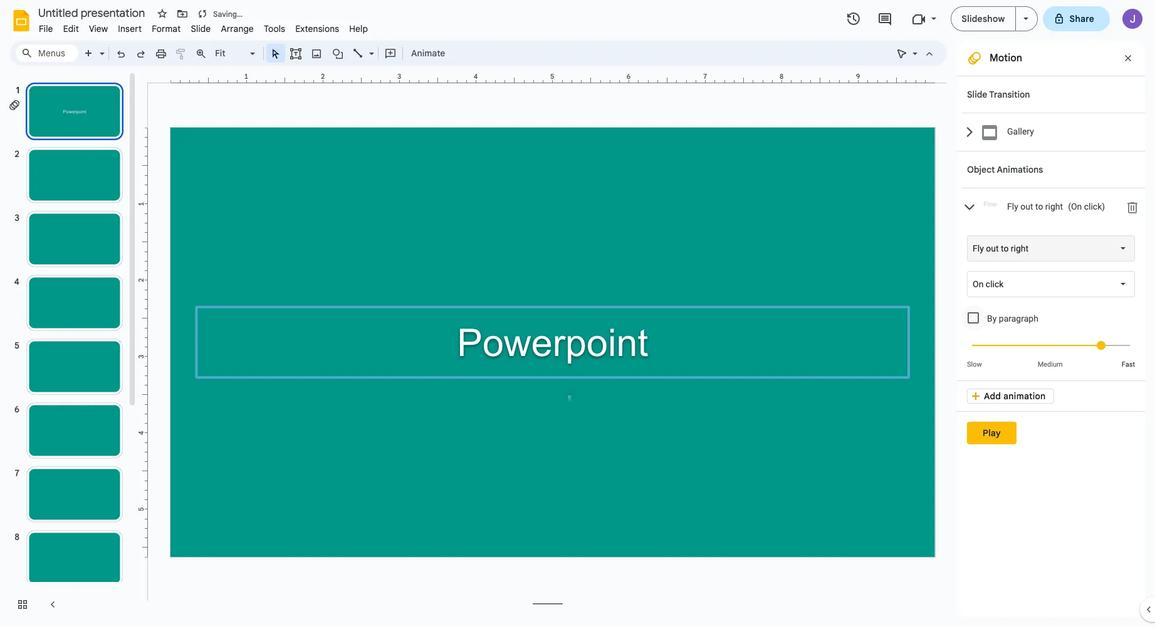 Task type: describe. For each thing, give the bounding box(es) containing it.
medium
[[1038, 361, 1063, 369]]

edit
[[63, 23, 79, 34]]

main toolbar
[[78, 44, 451, 63]]

slow button
[[967, 361, 982, 369]]

fly out to right (on click)
[[1007, 202, 1105, 212]]

slide menu item
[[186, 21, 216, 36]]

tools menu item
[[259, 21, 290, 36]]

to for fly out to right
[[1001, 244, 1009, 254]]

(on
[[1068, 202, 1082, 212]]

add animation
[[984, 391, 1046, 402]]

slide for slide transition
[[967, 89, 987, 100]]

file
[[39, 23, 53, 34]]

transition
[[989, 89, 1030, 100]]

fast button
[[1122, 361, 1135, 369]]

play
[[983, 428, 1001, 439]]

insert image image
[[309, 44, 324, 62]]

help
[[349, 23, 368, 34]]

share button
[[1043, 6, 1110, 31]]

extensions
[[295, 23, 339, 34]]

saving…
[[213, 9, 243, 18]]

motion
[[990, 52, 1022, 65]]

view menu item
[[84, 21, 113, 36]]

Zoom field
[[211, 44, 261, 63]]

fly out to right option
[[973, 243, 1029, 255]]

Zoom text field
[[213, 44, 248, 62]]

duration element
[[967, 331, 1135, 369]]

animate
[[411, 48, 445, 59]]

slider inside the object animations tab list
[[967, 331, 1135, 360]]

shape image
[[331, 44, 345, 62]]

presentation options image
[[1023, 18, 1028, 20]]

add
[[984, 391, 1001, 402]]

menu bar inside the menu bar banner
[[34, 16, 373, 37]]

arrange menu item
[[216, 21, 259, 36]]

paragraph
[[999, 314, 1038, 324]]

out for fly out to right (on click)
[[1020, 202, 1033, 212]]

slow
[[967, 361, 982, 369]]

slideshow button
[[951, 6, 1016, 31]]

insert
[[118, 23, 142, 34]]

file menu item
[[34, 21, 58, 36]]

help menu item
[[344, 21, 373, 36]]

slide for slide
[[191, 23, 211, 34]]

share
[[1069, 13, 1094, 24]]

arrange
[[221, 23, 254, 34]]

select line image
[[366, 45, 374, 50]]

slide transition
[[967, 89, 1030, 100]]

click
[[986, 280, 1004, 290]]

object
[[967, 164, 995, 175]]

By paragraph checkbox
[[968, 313, 979, 324]]

out for fly out to right
[[986, 244, 999, 254]]

saving… button
[[194, 5, 246, 23]]

animations
[[997, 164, 1043, 175]]



Task type: vqa. For each thing, say whether or not it's contained in the screenshot.
Object Animations
yes



Task type: locate. For each thing, give the bounding box(es) containing it.
to left (on
[[1035, 202, 1043, 212]]

right inside fly out to right option
[[1011, 244, 1029, 254]]

out inside option
[[986, 244, 999, 254]]

0 vertical spatial fly
[[1007, 202, 1018, 212]]

medium button
[[1022, 361, 1078, 369]]

navigation inside motion application
[[0, 71, 138, 628]]

0 vertical spatial slide
[[191, 23, 211, 34]]

0 horizontal spatial right
[[1011, 244, 1029, 254]]

right for fly out to right (on click)
[[1045, 202, 1063, 212]]

edit menu item
[[58, 21, 84, 36]]

out down the animations
[[1020, 202, 1033, 212]]

out inside "tab"
[[1020, 202, 1033, 212]]

0 vertical spatial right
[[1045, 202, 1063, 212]]

0 horizontal spatial out
[[986, 244, 999, 254]]

right for fly out to right
[[1011, 244, 1029, 254]]

add animation button
[[967, 389, 1054, 404]]

to up click
[[1001, 244, 1009, 254]]

slide
[[191, 23, 211, 34], [967, 89, 987, 100]]

fly for fly out to right (on click)
[[1007, 202, 1018, 212]]

by
[[987, 314, 997, 324]]

slide inside menu item
[[191, 23, 211, 34]]

fly out to right
[[973, 244, 1029, 254]]

insert menu item
[[113, 21, 147, 36]]

0 vertical spatial out
[[1020, 202, 1033, 212]]

navigation
[[0, 71, 138, 628]]

to
[[1035, 202, 1043, 212], [1001, 244, 1009, 254]]

fly out to right list box
[[967, 236, 1135, 262]]

fly down the animations
[[1007, 202, 1018, 212]]

to inside "tab"
[[1035, 202, 1043, 212]]

1 horizontal spatial to
[[1035, 202, 1043, 212]]

on
[[973, 280, 984, 290]]

to inside option
[[1001, 244, 1009, 254]]

0 vertical spatial to
[[1035, 202, 1043, 212]]

0 horizontal spatial fly
[[973, 244, 984, 254]]

motion section
[[957, 41, 1145, 618]]

tab panel containing fly out to right
[[961, 226, 1145, 381]]

menu bar banner
[[0, 0, 1155, 628]]

fly
[[1007, 202, 1018, 212], [973, 244, 984, 254]]

right inside "tab"
[[1045, 202, 1063, 212]]

format menu item
[[147, 21, 186, 36]]

on click option
[[973, 278, 1004, 291]]

by paragraph
[[987, 314, 1038, 324]]

menu bar
[[34, 16, 373, 37]]

tools
[[264, 23, 285, 34]]

tab panel
[[961, 226, 1145, 381]]

fly inside option
[[973, 244, 984, 254]]

format
[[152, 23, 181, 34]]

0 horizontal spatial slide
[[191, 23, 211, 34]]

new slide with layout image
[[97, 45, 105, 50]]

object animations tab list
[[957, 151, 1145, 381]]

gallery tab
[[962, 113, 1145, 151]]

slide down saving… button
[[191, 23, 211, 34]]

tab panel inside the object animations tab list
[[961, 226, 1145, 381]]

click)
[[1084, 202, 1105, 212]]

view
[[89, 23, 108, 34]]

tab
[[962, 188, 1145, 226]]

slider
[[967, 331, 1135, 360]]

slide inside motion section
[[967, 89, 987, 100]]

1 vertical spatial fly
[[973, 244, 984, 254]]

live pointer settings image
[[909, 45, 918, 50]]

1 horizontal spatial out
[[1020, 202, 1033, 212]]

out
[[1020, 202, 1033, 212], [986, 244, 999, 254]]

out up click
[[986, 244, 999, 254]]

1 horizontal spatial right
[[1045, 202, 1063, 212]]

Menus field
[[16, 44, 78, 62]]

tab inside the object animations tab list
[[962, 188, 1145, 226]]

1 horizontal spatial slide
[[967, 89, 987, 100]]

fast
[[1122, 361, 1135, 369]]

animate button
[[405, 44, 451, 63]]

Star checkbox
[[154, 5, 171, 23]]

to for fly out to right (on click)
[[1035, 202, 1043, 212]]

fly for fly out to right
[[973, 244, 984, 254]]

extensions menu item
[[290, 21, 344, 36]]

animation
[[1003, 391, 1046, 402]]

slideshow
[[962, 13, 1005, 24]]

1 vertical spatial to
[[1001, 244, 1009, 254]]

0 horizontal spatial to
[[1001, 244, 1009, 254]]

1 vertical spatial right
[[1011, 244, 1029, 254]]

Rename text field
[[34, 5, 152, 20]]

mode and view toolbar
[[892, 41, 939, 66]]

fly up on
[[973, 244, 984, 254]]

right
[[1045, 202, 1063, 212], [1011, 244, 1029, 254]]

1 horizontal spatial fly
[[1007, 202, 1018, 212]]

play button
[[967, 422, 1017, 445]]

tab containing fly out to right
[[962, 188, 1145, 226]]

1 vertical spatial out
[[986, 244, 999, 254]]

menu bar containing file
[[34, 16, 373, 37]]

motion application
[[0, 0, 1155, 628]]

slide left transition
[[967, 89, 987, 100]]

object animations
[[967, 164, 1043, 175]]

on click
[[973, 280, 1004, 290]]

gallery
[[1007, 127, 1034, 137]]

fly inside "tab"
[[1007, 202, 1018, 212]]

1 vertical spatial slide
[[967, 89, 987, 100]]



